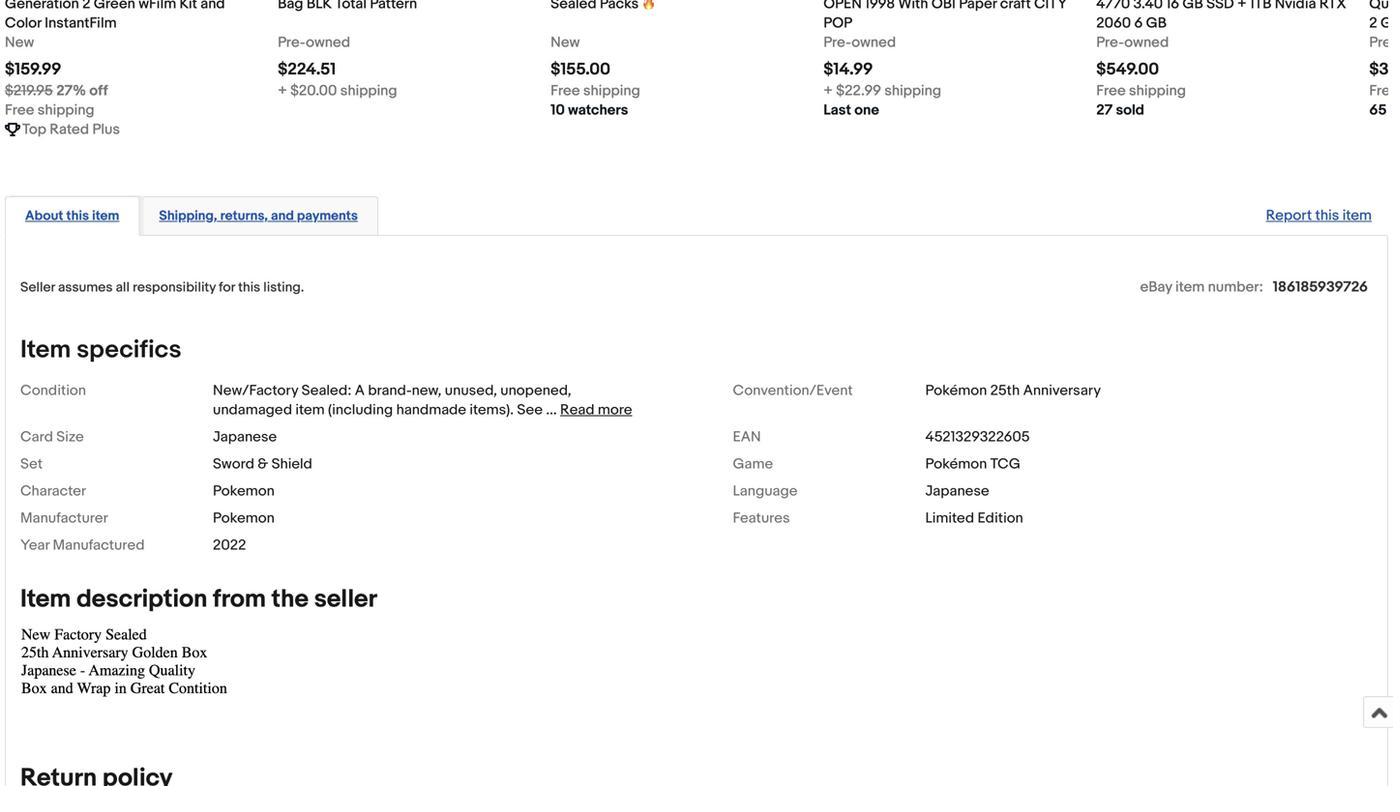Task type: describe. For each thing, give the bounding box(es) containing it.
pre- for $14.99
[[824, 34, 852, 51]]

read more
[[560, 401, 633, 419]]

unused,
[[445, 382, 497, 400]]

10 watchers text field
[[551, 101, 628, 120]]

New text field
[[5, 33, 34, 52]]

pre- for free
[[1370, 34, 1394, 51]]

free inside new $155.00 free shipping 10 watchers
[[551, 82, 580, 100]]

pokémon tcg
[[926, 456, 1021, 473]]

new for $159.99
[[5, 34, 34, 51]]

read more button
[[560, 401, 633, 419]]

65 s text field
[[1370, 101, 1394, 120]]

language
[[733, 483, 798, 500]]

+ $20.00 shipping text field
[[278, 81, 397, 101]]

...
[[546, 401, 557, 419]]

and
[[271, 208, 294, 224]]

brand-
[[368, 382, 412, 400]]

this for report
[[1316, 207, 1340, 224]]

manufacturer
[[20, 510, 108, 527]]

size
[[56, 429, 84, 446]]

186185939726
[[1273, 279, 1369, 296]]

$159.99 text field
[[5, 59, 61, 80]]

anniversary
[[1024, 382, 1102, 400]]

new,
[[412, 382, 442, 400]]

ebay item number: 186185939726
[[1141, 279, 1369, 296]]

new for $155.00
[[551, 34, 580, 51]]

previous price $219.95 27% off text field
[[5, 81, 108, 101]]

pre- $36 free 65 s
[[1370, 34, 1394, 119]]

responsibility
[[133, 280, 216, 296]]

one
[[855, 102, 880, 119]]

$36 text field
[[1370, 59, 1394, 80]]

$20.00
[[290, 82, 337, 100]]

shield
[[272, 456, 312, 473]]

free up '65 s' text box
[[1370, 82, 1394, 100]]

pokémon for pokémon tcg
[[926, 456, 988, 473]]

limited edition
[[926, 510, 1024, 527]]

$22.99
[[836, 82, 882, 100]]

report
[[1267, 207, 1313, 224]]

items).
[[470, 401, 514, 419]]

sold
[[1116, 102, 1145, 119]]

card
[[20, 429, 53, 446]]

year manufactured
[[20, 537, 145, 554]]

free inside new $159.99 $219.95 27% off free shipping
[[5, 102, 34, 119]]

Last one text field
[[824, 101, 880, 120]]

last
[[824, 102, 852, 119]]

see
[[517, 401, 543, 419]]

about
[[25, 208, 63, 224]]

2022
[[213, 537, 246, 554]]

Free shipping text field
[[551, 81, 641, 101]]

convention/event
[[733, 382, 853, 400]]

set
[[20, 456, 43, 473]]

+ for $224.51
[[278, 82, 287, 100]]

all
[[116, 280, 130, 296]]

the
[[272, 585, 309, 615]]

4521329322605
[[926, 429, 1030, 446]]

ean
[[733, 429, 761, 446]]

year
[[20, 537, 50, 554]]

shipping, returns, and payments
[[159, 208, 358, 224]]

$549.00
[[1097, 59, 1160, 80]]

owned for $224.51
[[306, 34, 350, 51]]

item inside new/factory sealed: a brand-new, unused, unopened, undamaged item (including handmade items). see ...
[[296, 401, 325, 419]]

read
[[560, 401, 595, 419]]

pre-owned $14.99 + $22.99 shipping last one
[[824, 34, 942, 119]]

from
[[213, 585, 266, 615]]

shipping inside pre-owned $14.99 + $22.99 shipping last one
[[885, 82, 942, 100]]

off
[[89, 82, 108, 100]]

27%
[[56, 82, 86, 100]]

$219.95
[[5, 82, 53, 100]]

unopened,
[[501, 382, 572, 400]]

item description from the seller
[[20, 585, 377, 615]]

watchers
[[568, 102, 628, 119]]

sealed:
[[302, 382, 352, 400]]

&
[[258, 456, 268, 473]]

condition
[[20, 382, 86, 400]]

s
[[1391, 102, 1394, 119]]

new $159.99 $219.95 27% off free shipping
[[5, 34, 108, 119]]

tcg
[[991, 456, 1021, 473]]

shipping, returns, and payments button
[[159, 207, 358, 225]]

shipping inside new $159.99 $219.95 27% off free shipping
[[38, 102, 95, 119]]

item inside the 'report this item' link
[[1343, 207, 1372, 224]]

1 horizontal spatial free shipping text field
[[1097, 81, 1187, 101]]

plus
[[92, 121, 120, 138]]

number:
[[1209, 279, 1264, 296]]

shipping inside pre-owned $549.00 free shipping 27 sold
[[1130, 82, 1187, 100]]

top rated plus
[[22, 121, 120, 138]]

seller
[[314, 585, 377, 615]]

Top Rated Plus text field
[[22, 120, 120, 139]]

$224.51
[[278, 59, 336, 80]]

$549.00 text field
[[1097, 59, 1160, 80]]

specifics
[[77, 335, 182, 365]]

about this item button
[[25, 207, 119, 225]]

item right ebay on the top right
[[1176, 279, 1205, 296]]



Task type: locate. For each thing, give the bounding box(es) containing it.
$155.00
[[551, 59, 611, 80]]

edition
[[978, 510, 1024, 527]]

shipping up the watchers
[[584, 82, 641, 100]]

new up $155.00
[[551, 34, 580, 51]]

free down $219.95
[[5, 102, 34, 119]]

pokémon for pokémon 25th anniversary
[[926, 382, 988, 400]]

$14.99
[[824, 59, 873, 80]]

new inside new $159.99 $219.95 27% off free shipping
[[5, 34, 34, 51]]

pre- up the $224.51
[[278, 34, 306, 51]]

this
[[1316, 207, 1340, 224], [66, 208, 89, 224], [238, 280, 260, 296]]

+ up the last
[[824, 82, 833, 100]]

this right report
[[1316, 207, 1340, 224]]

25th
[[991, 382, 1020, 400]]

this right the about at left
[[66, 208, 89, 224]]

shipping
[[340, 82, 397, 100], [584, 82, 641, 100], [885, 82, 942, 100], [1130, 82, 1187, 100], [38, 102, 95, 119]]

item inside about this item button
[[92, 208, 119, 224]]

pre-owned text field up the $224.51
[[278, 33, 350, 52]]

shipping up rated
[[38, 102, 95, 119]]

2 horizontal spatial owned
[[1125, 34, 1169, 51]]

japanese for card size
[[213, 429, 277, 446]]

+ inside pre-owned $14.99 + $22.99 shipping last one
[[824, 82, 833, 100]]

2 owned from the left
[[852, 34, 896, 51]]

$14.99 text field
[[824, 59, 873, 80]]

game
[[733, 456, 773, 473]]

pre- up $549.00 text field
[[1097, 34, 1125, 51]]

0 vertical spatial japanese
[[213, 429, 277, 446]]

1 new from the left
[[5, 34, 34, 51]]

3 pre- from the left
[[1097, 34, 1125, 51]]

0 vertical spatial pokémon
[[926, 382, 988, 400]]

pre- inside pre-owned $14.99 + $22.99 shipping last one
[[824, 34, 852, 51]]

New text field
[[551, 33, 580, 52]]

item for item description from the seller
[[20, 585, 71, 615]]

owned inside pre-owned $224.51 + $20.00 shipping
[[306, 34, 350, 51]]

0 horizontal spatial this
[[66, 208, 89, 224]]

1 pokémon from the top
[[926, 382, 988, 400]]

returns,
[[220, 208, 268, 224]]

item right report
[[1343, 207, 1372, 224]]

for
[[219, 280, 235, 296]]

65
[[1370, 102, 1387, 119]]

top
[[22, 121, 46, 138]]

pre-owned text field for $224.51
[[278, 33, 350, 52]]

$159.99
[[5, 59, 61, 80]]

+ for $14.99
[[824, 82, 833, 100]]

limited
[[926, 510, 975, 527]]

item down year
[[20, 585, 71, 615]]

free shipping text field up 'sold'
[[1097, 81, 1187, 101]]

item up condition
[[20, 335, 71, 365]]

free inside pre-owned $549.00 free shipping 27 sold
[[1097, 82, 1126, 100]]

+ $22.99 shipping text field
[[824, 81, 942, 101]]

pokemon
[[213, 483, 275, 500], [213, 510, 275, 527]]

payments
[[297, 208, 358, 224]]

1 vertical spatial pokémon
[[926, 456, 988, 473]]

shipping right "$20.00"
[[340, 82, 397, 100]]

shipping right the $22.99 at the right top of the page
[[885, 82, 942, 100]]

pokémon left 25th
[[926, 382, 988, 400]]

assumes
[[58, 280, 113, 296]]

1 horizontal spatial japanese
[[926, 483, 990, 500]]

0 horizontal spatial free shipping text field
[[5, 101, 95, 120]]

free
[[551, 82, 580, 100], [1097, 82, 1126, 100], [1370, 82, 1394, 100], [5, 102, 34, 119]]

owned up $549.00 text field
[[1125, 34, 1169, 51]]

1 horizontal spatial new
[[551, 34, 580, 51]]

pokemon for manufacturer
[[213, 510, 275, 527]]

Free shipping text field
[[1097, 81, 1187, 101], [5, 101, 95, 120]]

0 horizontal spatial +
[[278, 82, 287, 100]]

sword & shield
[[213, 456, 312, 473]]

new up $159.99 text box
[[5, 34, 34, 51]]

$36
[[1370, 59, 1394, 80]]

0 horizontal spatial japanese
[[213, 429, 277, 446]]

new/factory sealed: a brand-new, unused, unopened, undamaged item (including handmade items). see ...
[[213, 382, 572, 419]]

item for item specifics
[[20, 335, 71, 365]]

ebay
[[1141, 279, 1173, 296]]

features
[[733, 510, 790, 527]]

1 + from the left
[[278, 82, 287, 100]]

1 pre-owned text field from the left
[[278, 33, 350, 52]]

owned inside pre-owned $14.99 + $22.99 shipping last one
[[852, 34, 896, 51]]

10
[[551, 102, 565, 119]]

$155.00 text field
[[551, 59, 611, 80]]

pre-owned $549.00 free shipping 27 sold
[[1097, 34, 1187, 119]]

1 horizontal spatial +
[[824, 82, 833, 100]]

Pre- text field
[[1370, 33, 1394, 52]]

this inside button
[[66, 208, 89, 224]]

item down sealed:
[[296, 401, 325, 419]]

2 item from the top
[[20, 585, 71, 615]]

new $155.00 free shipping 10 watchers
[[551, 34, 641, 119]]

shipping inside new $155.00 free shipping 10 watchers
[[584, 82, 641, 100]]

Free text field
[[1370, 81, 1394, 101]]

pre-owned $224.51 + $20.00 shipping
[[278, 34, 397, 100]]

owned inside pre-owned $549.00 free shipping 27 sold
[[1125, 34, 1169, 51]]

new inside new $155.00 free shipping 10 watchers
[[551, 34, 580, 51]]

handmade
[[396, 401, 467, 419]]

item
[[1343, 207, 1372, 224], [92, 208, 119, 224], [1176, 279, 1205, 296], [296, 401, 325, 419]]

2 pokemon from the top
[[213, 510, 275, 527]]

owned for $14.99
[[852, 34, 896, 51]]

owned up the $224.51 text box
[[306, 34, 350, 51]]

undamaged
[[213, 401, 292, 419]]

japanese up limited
[[926, 483, 990, 500]]

(including
[[328, 401, 393, 419]]

pre- for $549.00
[[1097, 34, 1125, 51]]

free shipping text field up the top in the top left of the page
[[5, 101, 95, 120]]

card size
[[20, 429, 84, 446]]

sword
[[213, 456, 254, 473]]

2 pokémon from the top
[[926, 456, 988, 473]]

shipping up 'sold'
[[1130, 82, 1187, 100]]

item
[[20, 335, 71, 365], [20, 585, 71, 615]]

pre-owned text field for $14.99
[[824, 33, 896, 52]]

0 horizontal spatial new
[[5, 34, 34, 51]]

1 item from the top
[[20, 335, 71, 365]]

tab list
[[5, 193, 1389, 236]]

about this item
[[25, 208, 119, 224]]

pre- inside pre-owned $224.51 + $20.00 shipping
[[278, 34, 306, 51]]

seller assumes all responsibility for this listing.
[[20, 280, 304, 296]]

seller
[[20, 280, 55, 296]]

2 pre- from the left
[[824, 34, 852, 51]]

1 vertical spatial pokemon
[[213, 510, 275, 527]]

japanese down undamaged
[[213, 429, 277, 446]]

this right for on the left top of page
[[238, 280, 260, 296]]

0 horizontal spatial pre-owned text field
[[278, 33, 350, 52]]

a
[[355, 382, 365, 400]]

0 horizontal spatial owned
[[306, 34, 350, 51]]

owned for $549.00
[[1125, 34, 1169, 51]]

2 pre-owned text field from the left
[[824, 33, 896, 52]]

pre-owned text field up the $14.99 text field
[[824, 33, 896, 52]]

Pre-owned text field
[[278, 33, 350, 52], [824, 33, 896, 52]]

free up 10
[[551, 82, 580, 100]]

+ inside pre-owned $224.51 + $20.00 shipping
[[278, 82, 287, 100]]

1 horizontal spatial pre-owned text field
[[824, 33, 896, 52]]

pre- up $36
[[1370, 34, 1394, 51]]

pre- up the $14.99 text field
[[824, 34, 852, 51]]

pre- inside pre-owned $549.00 free shipping 27 sold
[[1097, 34, 1125, 51]]

27
[[1097, 102, 1113, 119]]

item right the about at left
[[92, 208, 119, 224]]

+ left "$20.00"
[[278, 82, 287, 100]]

2 new from the left
[[551, 34, 580, 51]]

this for about
[[66, 208, 89, 224]]

4 pre- from the left
[[1370, 34, 1394, 51]]

more
[[598, 401, 633, 419]]

pokemon for character
[[213, 483, 275, 500]]

pre-
[[278, 34, 306, 51], [824, 34, 852, 51], [1097, 34, 1125, 51], [1370, 34, 1394, 51]]

free up 27
[[1097, 82, 1126, 100]]

japanese for language
[[926, 483, 990, 500]]

new/factory
[[213, 382, 298, 400]]

shipping inside pre-owned $224.51 + $20.00 shipping
[[340, 82, 397, 100]]

27 sold text field
[[1097, 101, 1145, 120]]

Pre-owned text field
[[1097, 33, 1169, 52]]

report this item link
[[1257, 197, 1382, 234]]

japanese
[[213, 429, 277, 446], [926, 483, 990, 500]]

description
[[77, 585, 207, 615]]

1 horizontal spatial owned
[[852, 34, 896, 51]]

1 vertical spatial item
[[20, 585, 71, 615]]

manufactured
[[53, 537, 145, 554]]

rated
[[50, 121, 89, 138]]

pokémon 25th anniversary
[[926, 382, 1102, 400]]

1 owned from the left
[[306, 34, 350, 51]]

1 horizontal spatial this
[[238, 280, 260, 296]]

character
[[20, 483, 86, 500]]

item specifics
[[20, 335, 182, 365]]

0 vertical spatial pokemon
[[213, 483, 275, 500]]

pre- for $224.51
[[278, 34, 306, 51]]

1 vertical spatial japanese
[[926, 483, 990, 500]]

0 vertical spatial item
[[20, 335, 71, 365]]

owned up the $14.99
[[852, 34, 896, 51]]

tab list containing about this item
[[5, 193, 1389, 236]]

3 owned from the left
[[1125, 34, 1169, 51]]

1 pokemon from the top
[[213, 483, 275, 500]]

listing.
[[263, 280, 304, 296]]

2 horizontal spatial this
[[1316, 207, 1340, 224]]

1 pre- from the left
[[278, 34, 306, 51]]

pokemon down sword
[[213, 483, 275, 500]]

shipping,
[[159, 208, 217, 224]]

2 + from the left
[[824, 82, 833, 100]]

pokémon down the 4521329322605
[[926, 456, 988, 473]]

pokemon up 2022
[[213, 510, 275, 527]]

$224.51 text field
[[278, 59, 336, 80]]

report this item
[[1267, 207, 1372, 224]]



Task type: vqa. For each thing, say whether or not it's contained in the screenshot.
Price + Shipping: lowest first Price
no



